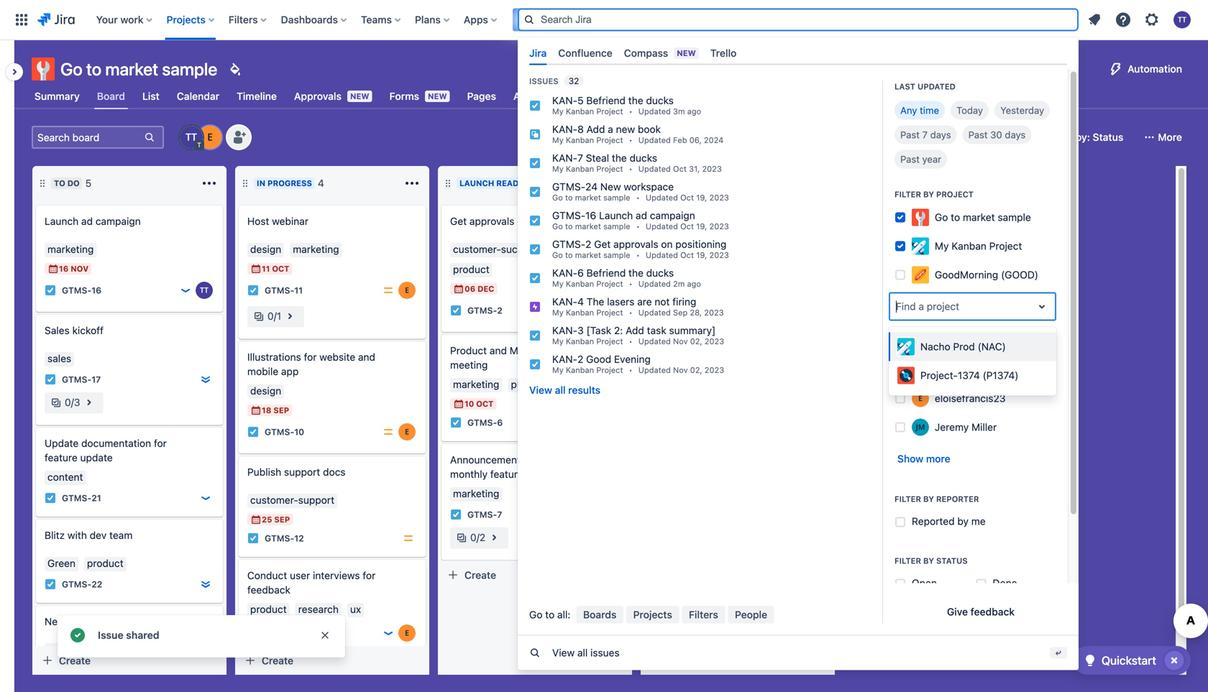 Task type: locate. For each thing, give the bounding box(es) containing it.
create image
[[27, 196, 45, 213], [433, 325, 450, 342], [433, 434, 450, 452], [230, 550, 247, 568], [27, 596, 45, 614]]

set project background image
[[226, 60, 243, 78]]

feedback down conduct on the bottom of the page
[[247, 584, 291, 596]]

gtms- for gtms-16
[[62, 286, 92, 296]]

ducks inside kan-6  befriend the ducks my kanban project • updated 2m ago
[[646, 267, 674, 279]]

6 inside kan-6  befriend the ducks my kanban project • updated 2m ago
[[578, 267, 584, 279]]

kanban up goodmorning
[[952, 240, 987, 252]]

projects right "work"
[[167, 14, 206, 26]]

to
[[54, 179, 65, 188]]

0 vertical spatial eloisefrancis23 image
[[398, 424, 416, 441]]

projects inside dropdown button
[[167, 14, 206, 26]]

24 inside gtms-24 'link'
[[92, 669, 103, 679]]

the inside kan-6  befriend the ducks my kanban project • updated 2m ago
[[629, 267, 644, 279]]

1 horizontal spatial workspace
[[624, 181, 674, 193]]

7 inside button
[[923, 129, 928, 141]]

1 02, from the top
[[690, 337, 702, 346]]

2 inside kan-2  good evening my kanban project • updated nov 02, 2023
[[578, 354, 584, 366]]

task image down due date: 06 december 2023 icon
[[450, 305, 462, 316]]

5
[[578, 95, 584, 107], [85, 177, 91, 189]]

7
[[923, 129, 928, 141], [578, 152, 583, 164], [497, 510, 502, 520]]

the
[[587, 296, 604, 308]]

ago for kan-6  befriend the ducks
[[687, 280, 701, 289]]

1 horizontal spatial feedback
[[971, 607, 1015, 618]]

gtms- inside gtms-24  new workspace go to market sample • updated oct 19, 2023
[[552, 181, 586, 193]]

4 left the
[[578, 296, 584, 308]]

kanban inside kan-6  befriend the ducks my kanban project • updated 2m ago
[[566, 280, 594, 289]]

0 vertical spatial 6
[[578, 267, 584, 279]]

02, inside kan-3  [task 2: add task summary] my kanban project • updated nov 02, 2023
[[690, 337, 702, 346]]

befriend for 5
[[586, 95, 626, 107]]

work
[[120, 14, 144, 26]]

1 vertical spatial low image
[[180, 668, 191, 680]]

to inside gtms-16  launch ad campaign go to market sample • updated oct 19, 2023
[[565, 222, 573, 231]]

6 kan- from the top
[[552, 325, 578, 337]]

0 horizontal spatial 5
[[85, 177, 91, 189]]

ducks inside 'kan-5  befriend the ducks my kanban project • updated 3m ago'
[[646, 95, 674, 107]]

launched
[[662, 179, 708, 188]]

trello tab
[[705, 41, 743, 65]]

gtms- for gtms-22
[[62, 580, 92, 590]]

• inside kan-4  the lasers are not firing my kanban project • updated sep 28, 2023
[[629, 308, 633, 318]]

due date: 25 september 2023 element
[[250, 514, 290, 526]]

by up reported at the right of page
[[924, 495, 934, 504]]

0 horizontal spatial 6
[[497, 418, 503, 428]]

16 for gtms-16
[[92, 286, 102, 296]]

2 column actions menu image from the left
[[404, 175, 421, 192]]

0 vertical spatial positioning
[[532, 215, 583, 227]]

ducks for kan-5  befriend the ducks
[[646, 95, 674, 107]]

befriend up the
[[587, 267, 626, 279]]

create for get approvals on positioning
[[465, 570, 496, 581]]

task image down the due date: 25 september 2023 element
[[247, 533, 259, 545]]

market inside gtms-16  launch ad campaign go to market sample • updated oct 19, 2023
[[575, 222, 601, 231]]

issues up attachments
[[529, 77, 559, 86]]

by for project
[[924, 190, 934, 199]]

1 horizontal spatial 3
[[530, 177, 536, 189]]

add right 2:
[[626, 325, 644, 337]]

sep for publish support docs
[[274, 515, 290, 525]]

results
[[568, 385, 601, 396]]

past for past year
[[901, 154, 920, 165]]

16 up gtms-16
[[59, 264, 69, 274]]

1 horizontal spatial terry turtle image
[[601, 302, 619, 319]]

2 filter from the top
[[895, 343, 921, 352]]

task image down due date: 18 september 2023 element
[[247, 427, 259, 438]]

/
[[274, 310, 277, 322], [71, 397, 74, 409], [477, 532, 480, 544]]

gtms- for gtms-17
[[62, 375, 92, 385]]

1 days from the left
[[931, 129, 951, 141]]

1 vertical spatial tab list
[[23, 83, 894, 109]]

ducks up 2m
[[646, 267, 674, 279]]

announcement blog for monthly feature updates
[[450, 454, 564, 481]]

due date: 16 november 2023 element
[[47, 263, 89, 275]]

22
[[92, 580, 102, 590]]

feature inside update documentation for feature update
[[45, 452, 78, 464]]

for up updates
[[547, 454, 559, 466]]

2 kan- from the top
[[552, 124, 578, 135]]

2 horizontal spatial 16
[[586, 210, 596, 222]]

task image for gtms-21
[[45, 493, 56, 504]]

feature
[[45, 452, 78, 464], [490, 469, 523, 481]]

16 down gtms-24  new workspace go to market sample • updated oct 19, 2023
[[586, 210, 596, 222]]

task image left gtms-22 link
[[45, 579, 56, 591]]

eloisefrancis23 image for bottom low icon
[[398, 625, 416, 642]]

task image for gtms-7
[[450, 509, 462, 521]]

filter up open on the bottom
[[895, 557, 921, 566]]

monthly
[[450, 469, 488, 481]]

project inside kan-2  good evening my kanban project • updated nov 02, 2023
[[597, 366, 623, 375]]

2 lowest image from the top
[[200, 579, 211, 591]]

• up gtms-24  new workspace go to market sample • updated oct 19, 2023
[[629, 165, 633, 174]]

due date: 11 october 2023 image
[[250, 263, 262, 275], [250, 263, 262, 275]]

due date: 25 september 2023 image
[[250, 514, 262, 526], [250, 514, 262, 526]]

0 horizontal spatial eloisefrancis23 image
[[196, 665, 213, 683]]

1 horizontal spatial medium image
[[403, 533, 414, 545]]

medium image
[[383, 285, 394, 296], [403, 533, 414, 545]]

filters link
[[682, 606, 725, 624]]

1 vertical spatial 19,
[[696, 222, 707, 231]]

1 vertical spatial lowest image
[[200, 579, 211, 591]]

filter by project
[[895, 190, 974, 199]]

2 ago from the top
[[687, 280, 701, 289]]

sales kickoff
[[45, 325, 104, 337]]

1 horizontal spatial get
[[594, 239, 611, 250]]

2023 inside kan-2  good evening my kanban project • updated nov 02, 2023
[[705, 366, 724, 375]]

kanban down [task
[[566, 337, 594, 346]]

2 vertical spatial ducks
[[646, 267, 674, 279]]

issue shared
[[98, 630, 159, 642]]

filter
[[895, 190, 921, 199], [895, 343, 921, 352], [895, 495, 921, 504], [895, 557, 921, 566]]

goodmorning (good)
[[935, 269, 1039, 281]]

1 vertical spatial feedback
[[971, 607, 1015, 618]]

add
[[587, 124, 605, 135], [626, 325, 644, 337]]

the inside 'kan-7  steal the ducks my kanban project • updated oct 31, 2023'
[[612, 152, 627, 164]]

project inside kan-8  add a new book my kanban project • updated feb 06, 2024
[[597, 136, 623, 145]]

task image for gtms-22
[[45, 579, 56, 591]]

befriend for 6
[[587, 267, 626, 279]]

kan- inside kan-3  [task 2: add task summary] my kanban project • updated nov 02, 2023
[[552, 325, 578, 337]]

0 horizontal spatial all
[[555, 385, 566, 396]]

task image down the due date: 11 october 2023 element
[[247, 285, 259, 296]]

0 vertical spatial go to market sample
[[60, 59, 217, 79]]

1 vertical spatial medium image
[[403, 533, 414, 545]]

3 kan- from the top
[[552, 152, 578, 164]]

0 vertical spatial kickoff
[[72, 325, 104, 337]]

team
[[109, 530, 133, 542]]

eloisefrancis23 image
[[398, 282, 416, 299], [196, 665, 213, 683]]

ducks down kan-8  add a new book my kanban project • updated feb 06, 2024
[[630, 152, 657, 164]]

1 vertical spatial on
[[661, 239, 673, 250]]

task image
[[247, 285, 259, 296], [450, 305, 462, 316], [45, 374, 56, 386], [247, 533, 259, 545], [45, 668, 56, 680]]

update
[[45, 438, 79, 450]]

1 vertical spatial /
[[71, 397, 74, 409]]

1 vertical spatial issues
[[622, 90, 652, 102]]

0 vertical spatial view
[[529, 385, 552, 396]]

by up open on the bottom
[[924, 557, 934, 566]]

by for assignee
[[924, 343, 934, 352]]

1 19, from the top
[[696, 193, 707, 203]]

market up kan-6  befriend the ducks my kanban project • updated 2m ago
[[575, 251, 601, 260]]

28,
[[690, 308, 702, 318]]

show subtasks image for 2
[[486, 529, 503, 547]]

1 vertical spatial 5
[[85, 177, 91, 189]]

7 kan- from the top
[[552, 354, 578, 366]]

10
[[465, 400, 474, 409], [294, 427, 304, 437]]

blitz
[[45, 530, 65, 542]]

0 vertical spatial 11
[[262, 264, 270, 274]]

task image
[[45, 285, 56, 296], [450, 417, 462, 429], [247, 427, 259, 438], [45, 493, 56, 504], [450, 509, 462, 521], [45, 579, 56, 591]]

sales
[[45, 325, 70, 337]]

16 inside gtms-16  launch ad campaign go to market sample • updated oct 19, 2023
[[586, 210, 596, 222]]

gtms-21
[[62, 493, 101, 503]]

1 vertical spatial terry turtle image
[[601, 302, 619, 319]]

0 horizontal spatial view
[[529, 385, 552, 396]]

1 filter from the top
[[895, 190, 921, 199]]

0 left show subtasks image
[[65, 397, 71, 409]]

4 filter from the top
[[895, 557, 921, 566]]

1 eloisefrancis23 image from the top
[[398, 424, 416, 441]]

create button
[[513, 8, 562, 31], [645, 206, 832, 229], [442, 564, 629, 587], [36, 650, 223, 673], [239, 650, 426, 673]]

task image left gtms-7 link at bottom
[[450, 509, 462, 521]]

project down the year
[[937, 190, 974, 199]]

1 vertical spatial project
[[927, 301, 960, 313]]

1 horizontal spatial 16
[[92, 286, 102, 296]]

kickoff down [task
[[559, 345, 590, 357]]

/ for 2
[[477, 532, 480, 544]]

2 02, from the top
[[690, 366, 702, 375]]

1 vertical spatial projects
[[633, 609, 672, 621]]

gtms- for gtms-2  get approvals on positioning go to market sample • updated oct 19, 2023
[[552, 239, 586, 250]]

2 horizontal spatial 3
[[578, 325, 584, 337]]

19,
[[696, 193, 707, 203], [696, 222, 707, 231], [696, 251, 707, 260]]

0 horizontal spatial workspace
[[68, 616, 118, 628]]

new
[[616, 124, 635, 135]]

ducks inside 'kan-7  steal the ducks my kanban project • updated oct 31, 2023'
[[630, 152, 657, 164]]

workspace down 'kan-7  steal the ducks my kanban project • updated oct 31, 2023'
[[624, 181, 674, 193]]

for right documentation
[[154, 438, 167, 450]]

create for host webinar
[[262, 655, 294, 667]]

add inside kan-3  [task 2: add task summary] my kanban project • updated nov 02, 2023
[[626, 325, 644, 337]]

create image up conduct on the bottom of the page
[[230, 550, 247, 568]]

primary element
[[9, 0, 924, 40]]

to inside gtms-2  get approvals on positioning go to market sample • updated oct 19, 2023
[[565, 251, 573, 260]]

approvals
[[470, 215, 515, 227], [614, 239, 659, 250]]

1 column actions menu image from the left
[[201, 175, 218, 192]]

2023 inside 'kan-7  steal the ducks my kanban project • updated oct 31, 2023'
[[702, 165, 722, 174]]

apps
[[464, 14, 488, 26]]

webinar
[[272, 215, 309, 227]]

1 vertical spatial a
[[919, 301, 924, 313]]

filter up reported at the right of page
[[895, 495, 921, 504]]

tab list containing board
[[23, 83, 894, 109]]

24 inside gtms-24  new workspace go to market sample • updated oct 19, 2023
[[586, 181, 598, 193]]

1 horizontal spatial 5
[[578, 95, 584, 107]]

my inside 'kan-5  befriend the ducks my kanban project • updated 3m ago'
[[552, 107, 564, 116]]

dismiss image
[[319, 630, 331, 642]]

0 vertical spatial 10
[[465, 400, 474, 409]]

kan- inside kan-4  the lasers are not firing my kanban project • updated sep 28, 2023
[[552, 296, 578, 308]]

column actions menu image for launch ad campaign
[[201, 175, 218, 192]]

jira tab
[[524, 41, 553, 65]]

Search Jira field
[[518, 8, 1079, 31]]

1 horizontal spatial campaign
[[650, 210, 695, 222]]

filters left the people
[[689, 609, 718, 621]]

1 lowest image from the top
[[200, 374, 211, 386]]

create image for announcement
[[433, 434, 450, 452]]

2023 inside gtms-16  launch ad campaign go to market sample • updated oct 19, 2023
[[710, 222, 729, 231]]

terry turtle image
[[196, 282, 213, 299], [601, 302, 619, 319]]

ago right 2m
[[687, 280, 701, 289]]

campaign inside gtms-16  launch ad campaign go to market sample • updated oct 19, 2023
[[650, 210, 695, 222]]

and
[[490, 345, 507, 357], [358, 351, 375, 363]]

sample up gtms-16  launch ad campaign go to market sample • updated oct 19, 2023
[[604, 193, 631, 203]]

0 horizontal spatial 16
[[59, 264, 69, 274]]

create image up product
[[433, 325, 450, 342]]

1 horizontal spatial go to market sample
[[935, 212, 1031, 223]]

gtms- for gtms-24  new workspace go to market sample • updated oct 19, 2023
[[552, 181, 586, 193]]

kan- inside kan-6  befriend the ducks my kanban project • updated 2m ago
[[552, 267, 578, 279]]

by for me
[[958, 516, 969, 528]]

1 horizontal spatial 10
[[465, 400, 474, 409]]

0 vertical spatial feature
[[45, 452, 78, 464]]

updated inside gtms-16  launch ad campaign go to market sample • updated oct 19, 2023
[[646, 222, 678, 231]]

due date: 10 october 2023 image
[[453, 398, 465, 410], [453, 398, 465, 410]]

oct inside gtms-24  new workspace go to market sample • updated oct 19, 2023
[[681, 193, 694, 203]]

task image left gtms-17 link
[[45, 374, 56, 386]]

nov
[[71, 264, 89, 274], [673, 337, 688, 346], [673, 366, 688, 375]]

for inside conduct user interviews for feedback
[[363, 570, 376, 582]]

10 oct
[[465, 400, 494, 409]]

kickoff inside 'product and marketing kickoff meeting'
[[559, 345, 590, 357]]

ad down "to do 5"
[[81, 215, 93, 227]]

1 vertical spatial all
[[578, 648, 588, 659]]

your work button
[[92, 8, 158, 31]]

0 horizontal spatial show subtasks image
[[281, 308, 299, 325]]

• up kan-6  befriend the ducks my kanban project • updated 2m ago
[[636, 251, 640, 260]]

0 down gtms-7 link at bottom
[[470, 532, 477, 544]]

add people image
[[230, 129, 247, 146]]

24 for gtms-24
[[92, 669, 103, 679]]

task image down due date: 16 november 2023 image
[[45, 285, 56, 296]]

project up (good)
[[990, 240, 1022, 252]]

reports
[[670, 90, 707, 102]]

show subtasks image
[[281, 308, 299, 325], [486, 529, 503, 547]]

create button up jira
[[513, 8, 562, 31]]

updated down not
[[639, 308, 671, 318]]

2 vertical spatial nov
[[673, 366, 688, 375]]

0 vertical spatial workspace
[[624, 181, 674, 193]]

• inside 'kan-7  steal the ducks my kanban project • updated oct 31, 2023'
[[629, 165, 633, 174]]

view all results link
[[521, 379, 609, 402]]

1 vertical spatial 16
[[59, 264, 69, 274]]

list link
[[139, 83, 162, 109]]

create for launch ad campaign
[[59, 655, 91, 667]]

medium image left due date: 06 december 2023 icon
[[383, 285, 394, 296]]

with
[[68, 530, 87, 542]]

1 horizontal spatial 11
[[294, 286, 303, 296]]

6 up announcement
[[497, 418, 503, 428]]

sample up my kanban project
[[998, 212, 1031, 223]]

filter for terry turtle
[[895, 343, 921, 352]]

medium image
[[383, 427, 394, 438]]

issues
[[529, 77, 559, 86], [622, 90, 652, 102]]

give
[[947, 607, 968, 618]]

1 horizontal spatial /
[[274, 310, 277, 322]]

gtms- inside gtms-2  get approvals on positioning go to market sample • updated oct 19, 2023
[[552, 239, 586, 250]]

all for issues
[[578, 648, 588, 659]]

get down launch ready 3
[[450, 215, 467, 227]]

do
[[67, 179, 80, 188]]

2 horizontal spatial launch
[[599, 210, 633, 222]]

create button up go to all:
[[442, 564, 629, 587]]

kan- down attachments
[[552, 124, 578, 135]]

create image for host
[[230, 196, 247, 213]]

show subtasks image down gtms-7 link at bottom
[[486, 529, 503, 547]]

2 vertical spatial 19,
[[696, 251, 707, 260]]

create image for new
[[27, 596, 45, 614]]

success image
[[69, 627, 86, 645]]

past for past 7 days
[[901, 129, 920, 141]]

32
[[569, 76, 579, 86]]

gtms-10 link
[[265, 426, 304, 438]]

kanban down the
[[566, 308, 594, 318]]

3 left [task
[[578, 325, 584, 337]]

updated inside kan-6  befriend the ducks my kanban project • updated 2m ago
[[639, 280, 671, 289]]

ago inside 'kan-5  befriend the ducks my kanban project • updated 3m ago'
[[687, 107, 701, 116]]

0 horizontal spatial 4
[[318, 177, 324, 189]]

Search board text field
[[33, 127, 142, 147]]

book
[[638, 124, 661, 135]]

1 kan- from the top
[[552, 95, 578, 107]]

eloisefrancis23 image for 24
[[196, 665, 213, 683]]

gtms-16  launch ad campaign go to market sample • updated oct 19, 2023
[[552, 210, 729, 231]]

0 vertical spatial 24
[[586, 181, 598, 193]]

lowest image left conduct on the bottom of the page
[[200, 579, 211, 591]]

1 horizontal spatial all
[[578, 648, 588, 659]]

1 vertical spatial 7
[[578, 152, 583, 164]]

due date: 18 september 2023 element
[[250, 405, 289, 416]]

0 vertical spatial lowest image
[[200, 374, 211, 386]]

•
[[629, 107, 633, 116], [629, 136, 633, 145], [629, 165, 633, 174], [636, 193, 640, 203], [636, 222, 640, 231], [636, 251, 640, 260], [629, 280, 633, 289], [629, 308, 633, 318], [629, 337, 633, 346], [629, 366, 633, 375]]

1 horizontal spatial kickoff
[[559, 345, 590, 357]]

1 vertical spatial sep
[[274, 406, 289, 415]]

find a project
[[896, 301, 960, 313]]

past
[[901, 129, 920, 141], [969, 129, 988, 141], [901, 154, 920, 165]]

plans
[[415, 14, 441, 26]]

befriend
[[586, 95, 626, 107], [587, 267, 626, 279]]

1 horizontal spatial view
[[552, 648, 575, 659]]

view inside 'view all results' link
[[529, 385, 552, 396]]

2 inside gtms-2 link
[[497, 306, 503, 316]]

task image for gtms-6
[[450, 417, 462, 429]]

on down gtms-16  launch ad campaign go to market sample • updated oct 19, 2023
[[661, 239, 673, 250]]

gtms- for gtms-24
[[62, 669, 92, 679]]

0 horizontal spatial low image
[[200, 493, 211, 504]]

create button down launched 0
[[645, 206, 832, 229]]

timeline link
[[234, 83, 280, 109]]

create image for sales
[[27, 305, 45, 322]]

0 horizontal spatial get
[[450, 215, 467, 227]]

gtms-11 link
[[265, 284, 303, 297]]

create button down "dismiss" icon at the left bottom
[[239, 650, 426, 673]]

gtms- inside 'link'
[[62, 669, 92, 679]]

kan- inside kan-2  good evening my kanban project • updated nov 02, 2023
[[552, 354, 578, 366]]

gtms- for gtms-21
[[62, 493, 92, 503]]

6 for kan-
[[578, 267, 584, 279]]

market up gtms-2  get approvals on positioning go to market sample • updated oct 19, 2023
[[575, 222, 601, 231]]

• inside kan-3  [task 2: add task summary] my kanban project • updated nov 02, 2023
[[629, 337, 633, 346]]

kan- for 6
[[552, 267, 578, 279]]

feb
[[673, 136, 687, 145]]

nov inside kan-3  [task 2: add task summary] my kanban project • updated nov 02, 2023
[[673, 337, 688, 346]]

3 for 0 / 3
[[74, 397, 80, 409]]

low image
[[180, 285, 191, 296], [180, 668, 191, 680]]

1 vertical spatial positioning
[[676, 239, 727, 250]]

last updated
[[895, 82, 956, 91]]

2 vertical spatial 16
[[92, 286, 102, 296]]

16 for gtms-16  launch ad campaign go to market sample • updated oct 19, 2023
[[586, 210, 596, 222]]

• down lasers
[[629, 308, 633, 318]]

filter by reporter
[[895, 495, 979, 504]]

eloisefrancis23 image for medium image
[[398, 424, 416, 441]]

eloisefrancis23 image
[[398, 424, 416, 441], [398, 625, 416, 642]]

automation button
[[1102, 58, 1191, 81]]

06,
[[690, 136, 702, 145]]

3 right ready at left
[[530, 177, 536, 189]]

1 low image from the top
[[180, 285, 191, 296]]

for inside update documentation for feature update
[[154, 438, 167, 450]]

6 for gtms-
[[497, 418, 503, 428]]

2 horizontal spatial 7
[[923, 129, 928, 141]]

jira image
[[37, 11, 75, 28], [37, 11, 75, 28]]

conduct user interviews for feedback
[[247, 570, 376, 596]]

eloisefrancis23 image for 11
[[398, 282, 416, 299]]

02, inside kan-2  good evening my kanban project • updated nov 02, 2023
[[690, 366, 702, 375]]

days for past 7 days
[[931, 129, 951, 141]]

0 vertical spatial all
[[555, 385, 566, 396]]

ago right 3m
[[687, 107, 701, 116]]

project down 'steal'
[[597, 165, 623, 174]]

and right "website"
[[358, 351, 375, 363]]

0 horizontal spatial and
[[358, 351, 375, 363]]

the for kan-6  befriend the ducks
[[629, 267, 644, 279]]

gtms-7
[[468, 510, 502, 520]]

updated inside 'kan-7  steal the ducks my kanban project • updated oct 31, 2023'
[[639, 165, 671, 174]]

on down ready at left
[[517, 215, 529, 227]]

update documentation for feature update
[[45, 438, 167, 464]]

sample inside gtms-16  launch ad campaign go to market sample • updated oct 19, 2023
[[604, 222, 631, 231]]

0 vertical spatial show subtasks image
[[281, 308, 299, 325]]

kan- for 3
[[552, 325, 578, 337]]

2 eloisefrancis23 image from the top
[[398, 625, 416, 642]]

1 horizontal spatial column actions menu image
[[404, 175, 421, 192]]

7 down the announcement blog for monthly feature updates
[[497, 510, 502, 520]]

and right product
[[490, 345, 507, 357]]

nacho prod (nac)
[[921, 341, 1006, 353]]

kanban down 'steal'
[[566, 165, 594, 174]]

docs
[[323, 466, 346, 478]]

1 horizontal spatial 24
[[586, 181, 598, 193]]

go to market sample up list
[[60, 59, 217, 79]]

gtms-2  get approvals on positioning go to market sample • updated oct 19, 2023
[[552, 239, 729, 260]]

column actions menu image
[[201, 175, 218, 192], [404, 175, 421, 192]]

16 inside gtms-16 link
[[92, 286, 102, 296]]

/ for 1
[[274, 310, 277, 322]]

positioning up 2m
[[676, 239, 727, 250]]

0 vertical spatial the
[[628, 95, 644, 107]]

2 for kan-2  good evening my kanban project • updated nov 02, 2023
[[578, 354, 584, 366]]

feature down announcement
[[490, 469, 523, 481]]

1 horizontal spatial positioning
[[676, 239, 727, 250]]

1 horizontal spatial show subtasks image
[[486, 529, 503, 547]]

4 kan- from the top
[[552, 267, 578, 279]]

gtms- inside gtms-16  launch ad campaign go to market sample • updated oct 19, 2023
[[552, 210, 586, 222]]

due date: 18 september 2023 image
[[250, 405, 262, 416], [250, 405, 262, 416]]

oct
[[673, 165, 687, 174], [681, 193, 694, 203], [681, 222, 694, 231], [681, 251, 694, 260], [272, 264, 289, 274], [476, 400, 494, 409]]

0 vertical spatial 19,
[[696, 193, 707, 203]]

16 inside due date: 16 november 2023 element
[[59, 264, 69, 274]]

gtms- for gtms-10
[[265, 427, 294, 437]]

1 horizontal spatial on
[[661, 239, 673, 250]]

kickoff
[[72, 325, 104, 337], [559, 345, 590, 357]]

kan- left 'steal'
[[552, 152, 578, 164]]

None text field
[[896, 300, 899, 314]]

0 for 0 / 2
[[470, 532, 477, 544]]

0 vertical spatial medium image
[[383, 285, 394, 296]]

due date: 11 october 2023 element
[[250, 263, 289, 275]]

1 ago from the top
[[687, 107, 701, 116]]

• up evening in the bottom right of the page
[[629, 337, 633, 346]]

all for results
[[555, 385, 566, 396]]

1 vertical spatial feature
[[490, 469, 523, 481]]

lowest image for sales kickoff
[[200, 374, 211, 386]]

launch for launch ad campaign
[[45, 215, 79, 227]]

0 horizontal spatial projects
[[167, 14, 206, 26]]

kan- for 4
[[552, 296, 578, 308]]

2 low image from the top
[[180, 668, 191, 680]]

0 vertical spatial issues
[[529, 77, 559, 86]]

gtms-2 link
[[468, 305, 503, 317]]

for left "website"
[[304, 351, 317, 363]]

updated up gtms-24  new workspace go to market sample • updated oct 19, 2023
[[639, 165, 671, 174]]

tab list
[[524, 41, 1073, 65], [23, 83, 894, 109]]

ago
[[687, 107, 701, 116], [687, 280, 701, 289]]

and inside 'product and marketing kickoff meeting'
[[490, 345, 507, 357]]

1 horizontal spatial low image
[[383, 628, 394, 639]]

4
[[318, 177, 324, 189], [578, 296, 584, 308]]

0 vertical spatial low image
[[586, 305, 597, 316]]

the inside 'kan-5  befriend the ducks my kanban project • updated 3m ago'
[[628, 95, 644, 107]]

1 vertical spatial the
[[612, 152, 627, 164]]

updated down the book
[[639, 136, 671, 145]]

1 befriend from the top
[[586, 95, 626, 107]]

create image
[[230, 196, 247, 213], [433, 196, 450, 213], [27, 305, 45, 322], [230, 332, 247, 349], [27, 418, 45, 435], [230, 447, 247, 464], [27, 510, 45, 527]]

1 vertical spatial befriend
[[587, 267, 626, 279]]

3 19, from the top
[[696, 251, 707, 260]]

2 inside gtms-2  get approvals on positioning go to market sample • updated oct 19, 2023
[[586, 239, 592, 250]]

low image
[[586, 305, 597, 316], [200, 493, 211, 504], [383, 628, 394, 639]]

quickstart button
[[1073, 647, 1191, 675]]

updated up 2m
[[646, 251, 678, 260]]

terry
[[935, 364, 959, 376]]

sep down firing
[[673, 308, 688, 318]]

1 vertical spatial 3
[[578, 325, 584, 337]]

nov inside kan-2  good evening my kanban project • updated nov 02, 2023
[[673, 366, 688, 375]]

any
[[901, 105, 917, 116]]

create image for get
[[433, 196, 450, 213]]

oct inside gtms-2  get approvals on positioning go to market sample • updated oct 19, 2023
[[681, 251, 694, 260]]

• up gtms-16  launch ad campaign go to market sample • updated oct 19, 2023
[[636, 193, 640, 203]]

6 down gtms-2  get approvals on positioning go to market sample • updated oct 19, 2023
[[578, 267, 584, 279]]

approvals down launch ready 3
[[470, 215, 515, 227]]

30
[[991, 129, 1003, 141]]

5 kan- from the top
[[552, 296, 578, 308]]

0 horizontal spatial terry turtle image
[[196, 282, 213, 299]]

view right view all issues icon
[[552, 648, 575, 659]]

0 horizontal spatial a
[[608, 124, 613, 135]]

positioning down launch ready 3
[[532, 215, 583, 227]]

0 vertical spatial ducks
[[646, 95, 674, 107]]

workspace inside gtms-24  new workspace go to market sample • updated oct 19, 2023
[[624, 181, 674, 193]]

kan- inside kan-8  add a new book my kanban project • updated feb 06, 2024
[[552, 124, 578, 135]]

project-
[[921, 370, 958, 382]]

1 horizontal spatial 6
[[578, 267, 584, 279]]

launch for launch ready 3
[[460, 179, 494, 188]]

1 vertical spatial go to market sample
[[935, 212, 1031, 223]]

filters button
[[224, 8, 272, 31]]

0 horizontal spatial 3
[[74, 397, 80, 409]]

search image
[[524, 14, 535, 26]]

medium image left the 0 / 2
[[403, 533, 414, 545]]

task image for host webinar
[[247, 285, 259, 296]]

add right 8
[[587, 124, 605, 135]]

teams
[[361, 14, 392, 26]]

7 inside 'kan-7  steal the ducks my kanban project • updated oct 31, 2023'
[[578, 152, 583, 164]]

launch down to
[[45, 215, 79, 227]]

0 vertical spatial ago
[[687, 107, 701, 116]]

11 oct
[[262, 264, 289, 274]]

due date: 06 december 2023 element
[[453, 283, 495, 295]]

3 filter from the top
[[895, 495, 921, 504]]

view for view all results
[[529, 385, 552, 396]]

jeremy miller
[[935, 422, 997, 434]]

feature down update
[[45, 452, 78, 464]]

1 horizontal spatial approvals
[[614, 239, 659, 250]]

befriend inside 'kan-5  befriend the ducks my kanban project • updated 3m ago'
[[586, 95, 626, 107]]

1 vertical spatial show subtasks image
[[486, 529, 503, 547]]

banner
[[0, 0, 1208, 671]]

days inside past 30 days button
[[1005, 129, 1026, 141]]

• up lasers
[[629, 280, 633, 289]]

1 vertical spatial 4
[[578, 296, 584, 308]]

by left me
[[958, 516, 969, 528]]

for
[[304, 351, 317, 363], [154, 438, 167, 450], [547, 454, 559, 466], [363, 570, 376, 582]]

kan- for 7
[[552, 152, 578, 164]]

1 vertical spatial ducks
[[630, 152, 657, 164]]

due date: 06 december 2023 image
[[453, 283, 465, 295]]

project up lasers
[[597, 280, 623, 289]]

lowest image
[[200, 374, 211, 386], [200, 579, 211, 591]]

project for find a project
[[927, 301, 960, 313]]

2 days from the left
[[1005, 129, 1026, 141]]

updated down task
[[639, 337, 671, 346]]

(nac)
[[978, 341, 1006, 353]]

announcement
[[450, 454, 521, 466]]

due date: 10 october 2023 element
[[453, 398, 494, 410]]

sample inside gtms-2  get approvals on positioning go to market sample • updated oct 19, 2023
[[604, 251, 631, 260]]

4 right progress
[[318, 177, 324, 189]]

approvals down gtms-16  launch ad campaign go to market sample • updated oct 19, 2023
[[614, 239, 659, 250]]

kanban up 8
[[566, 107, 594, 116]]

create image up monthly on the left bottom of page
[[433, 434, 450, 452]]

oct inside due date: 10 october 2023 element
[[476, 400, 494, 409]]

2 19, from the top
[[696, 222, 707, 231]]

task image for get approvals on positioning
[[450, 305, 462, 316]]

view inside view all issues link
[[552, 648, 575, 659]]

2 vertical spatial sep
[[274, 515, 290, 525]]

new down 'steal'
[[601, 181, 621, 193]]

2 befriend from the top
[[587, 267, 626, 279]]

last updated option group
[[895, 101, 1057, 169]]

shared
[[126, 630, 159, 642]]



Task type: describe. For each thing, give the bounding box(es) containing it.
yesterday button
[[995, 101, 1050, 120]]

new up 8
[[583, 92, 602, 101]]

view all issues image
[[529, 648, 541, 659]]

terry turtle image for sales kickoff
[[196, 282, 213, 299]]

updated inside kan-3  [task 2: add task summary] my kanban project • updated nov 02, 2023
[[639, 337, 671, 346]]

more
[[926, 453, 951, 465]]

your profile and settings image
[[1174, 11, 1191, 28]]

my inside kan-2  good evening my kanban project • updated nov 02, 2023
[[552, 366, 564, 375]]

1374
[[958, 370, 980, 382]]

create button for launch ad campaign
[[36, 650, 223, 673]]

last
[[895, 82, 916, 91]]

project inside kan-6  befriend the ducks my kanban project • updated 2m ago
[[597, 280, 623, 289]]

my inside kan-3  [task 2: add task summary] my kanban project • updated nov 02, 2023
[[552, 337, 564, 346]]

product
[[450, 345, 487, 357]]

by for reporter
[[924, 495, 934, 504]]

new right forms
[[428, 92, 447, 101]]

project inside 'kan-5  befriend the ducks my kanban project • updated 3m ago'
[[597, 107, 623, 116]]

project left settings
[[808, 90, 842, 102]]

updated inside 'kan-5  befriend the ducks my kanban project • updated 3m ago'
[[639, 107, 671, 116]]

sidebar navigation image
[[0, 58, 32, 86]]

gtms- for gtms-11
[[265, 286, 294, 296]]

your work
[[96, 14, 144, 26]]

kan- for 8
[[552, 124, 578, 135]]

give feedback
[[947, 607, 1015, 618]]

feature inside the announcement blog for monthly feature updates
[[490, 469, 523, 481]]

2 horizontal spatial low image
[[586, 305, 597, 316]]

go inside gtms-16  launch ad campaign go to market sample • updated oct 19, 2023
[[552, 222, 563, 231]]

column actions menu image for host webinar
[[404, 175, 421, 192]]

task image for publish support docs
[[247, 533, 259, 545]]

banner containing your work
[[0, 0, 1208, 671]]

0 horizontal spatial approvals
[[470, 215, 515, 227]]

2023 inside kan-4  the lasers are not firing my kanban project • updated sep 28, 2023
[[704, 308, 724, 318]]

project inside 'kan-7  steal the ducks my kanban project • updated oct 31, 2023'
[[597, 165, 623, 174]]

view for view all issues
[[552, 648, 575, 659]]

open
[[912, 578, 937, 590]]

kanban inside kan-4  the lasers are not firing my kanban project • updated sep 28, 2023
[[566, 308, 594, 318]]

past for past 30 days
[[969, 129, 988, 141]]

gtms- for gtms-2
[[468, 306, 497, 316]]

updates
[[526, 469, 564, 481]]

0 horizontal spatial go to market sample
[[60, 59, 217, 79]]

for inside illustrations for website and mobile app
[[304, 351, 317, 363]]

0 for 0 / 3
[[65, 397, 71, 409]]

16 nov
[[59, 264, 89, 274]]

1
[[277, 310, 281, 322]]

1 vertical spatial workspace
[[68, 616, 118, 628]]

appswitcher icon image
[[13, 11, 30, 28]]

0 / 2
[[470, 532, 486, 544]]

• inside kan-8  add a new book my kanban project • updated feb 06, 2024
[[629, 136, 633, 145]]

view all issues
[[552, 648, 620, 659]]

create image for publish
[[230, 447, 247, 464]]

kanban inside kan-2  good evening my kanban project • updated nov 02, 2023
[[566, 366, 594, 375]]

0 horizontal spatial 10
[[294, 427, 304, 437]]

2023 inside kan-3  [task 2: add task summary] my kanban project • updated nov 02, 2023
[[705, 337, 724, 346]]

host webinar
[[247, 215, 309, 227]]

• inside 'kan-5  befriend the ducks my kanban project • updated 3m ago'
[[629, 107, 633, 116]]

0 horizontal spatial ad
[[81, 215, 93, 227]]

reported by me
[[912, 516, 986, 528]]

2023 inside gtms-2  get approvals on positioning go to market sample • updated oct 19, 2023
[[710, 251, 729, 260]]

prod
[[953, 341, 975, 353]]

view all results
[[529, 385, 601, 396]]

apps button
[[459, 8, 503, 31]]

ducks for kan-6  befriend the ducks
[[646, 267, 674, 279]]

create image for blitz
[[27, 510, 45, 527]]

ducks for kan-7  steal the ducks
[[630, 152, 657, 164]]

market inside gtms-2  get approvals on positioning go to market sample • updated oct 19, 2023
[[575, 251, 601, 260]]

project inside kan-3  [task 2: add task summary] my kanban project • updated nov 02, 2023
[[597, 337, 623, 346]]

nacho
[[921, 341, 951, 353]]

gtms-22
[[62, 580, 102, 590]]

view all issues link
[[518, 636, 1079, 671]]

ready
[[497, 179, 524, 188]]

turtle
[[962, 364, 988, 376]]

my inside kan-8  add a new book my kanban project • updated feb 06, 2024
[[552, 136, 564, 145]]

new inside gtms-24  new workspace go to market sample • updated oct 19, 2023
[[601, 181, 621, 193]]

issues inside tab list
[[622, 90, 652, 102]]

show subtasks image for 1
[[281, 308, 299, 325]]

show subtasks image
[[80, 394, 97, 411]]

31,
[[689, 165, 700, 174]]

/ for 3
[[71, 397, 74, 409]]

reported
[[912, 516, 955, 528]]

publish
[[247, 466, 281, 478]]

create image for update
[[27, 418, 45, 435]]

kanban inside 'kan-7  steal the ducks my kanban project • updated oct 31, 2023'
[[566, 165, 594, 174]]

and inside illustrations for website and mobile app
[[358, 351, 375, 363]]

gtms- for gtms-12
[[265, 534, 294, 544]]

automation image
[[1108, 60, 1125, 78]]

0 vertical spatial nov
[[71, 264, 89, 274]]

check image
[[1082, 652, 1099, 670]]

updated inside gtms-24  new workspace go to market sample • updated oct 19, 2023
[[646, 193, 678, 203]]

my inside kan-6  befriend the ducks my kanban project • updated 2m ago
[[552, 280, 564, 289]]

gtms- for gtms-7
[[468, 510, 497, 520]]

task image left gtms-24 'link'
[[45, 668, 56, 680]]

19, inside gtms-24  new workspace go to market sample • updated oct 19, 2023
[[696, 193, 707, 203]]

updated inside kan-4  the lasers are not firing my kanban project • updated sep 28, 2023
[[639, 308, 671, 318]]

24 for gtms-24  new workspace go to market sample • updated oct 19, 2023
[[586, 181, 598, 193]]

0 horizontal spatial 7
[[497, 510, 502, 520]]

publish support docs
[[247, 466, 346, 478]]

3 inside kan-3  [task 2: add task summary] my kanban project • updated nov 02, 2023
[[578, 325, 584, 337]]

create button inside primary element
[[513, 8, 562, 31]]

dismiss quickstart image
[[1163, 650, 1186, 673]]

0 right launched at top right
[[714, 177, 720, 189]]

5 inside 'kan-5  befriend the ducks my kanban project • updated 3m ago'
[[578, 95, 584, 107]]

launch inside gtms-16  launch ad campaign go to market sample • updated oct 19, 2023
[[599, 210, 633, 222]]

0 vertical spatial 4
[[318, 177, 324, 189]]

06 dec
[[465, 284, 495, 294]]

1 horizontal spatial projects
[[633, 609, 672, 621]]

status
[[1093, 131, 1124, 143]]

kan-2  good evening my kanban project • updated nov 02, 2023
[[552, 354, 724, 375]]

kan- for 5
[[552, 95, 578, 107]]

by:
[[1076, 131, 1090, 143]]

1 horizontal spatial filters
[[689, 609, 718, 621]]

confluence
[[558, 47, 613, 59]]

0 / 1
[[268, 310, 281, 322]]

ago for kan-5  befriend the ducks
[[687, 107, 701, 116]]

timeline
[[237, 90, 277, 102]]

approvals
[[294, 90, 342, 102]]

approvals inside gtms-2  get approvals on positioning go to market sample • updated oct 19, 2023
[[614, 239, 659, 250]]

your
[[96, 14, 118, 26]]

low image for gtms-24
[[180, 668, 191, 680]]

notifications image
[[1086, 11, 1103, 28]]

sep for illustrations for website and mobile app
[[274, 406, 289, 415]]

06
[[465, 284, 476, 294]]

go inside gtms-2  get approvals on positioning go to market sample • updated oct 19, 2023
[[552, 251, 563, 260]]

0 vertical spatial get
[[450, 215, 467, 227]]

8
[[578, 124, 584, 135]]

21
[[92, 493, 101, 503]]

task image for gtms-10
[[247, 427, 259, 438]]

gtms-6
[[468, 418, 503, 428]]

oct inside 'kan-7  steal the ducks my kanban project • updated oct 31, 2023'
[[673, 165, 687, 174]]

done
[[993, 578, 1017, 590]]

0 horizontal spatial campaign
[[96, 215, 141, 227]]

my inside 'kan-7  steal the ducks my kanban project • updated oct 31, 2023'
[[552, 165, 564, 174]]

illustrations for website and mobile app
[[247, 351, 375, 378]]

feedback inside conduct user interviews for feedback
[[247, 584, 291, 596]]

0 horizontal spatial positioning
[[532, 215, 583, 227]]

task image for gtms-16
[[45, 285, 56, 296]]

gtms-24 link
[[62, 668, 103, 680]]

gtms- for gtms-6
[[468, 418, 497, 428]]

settings image
[[1144, 11, 1161, 28]]

[task
[[587, 325, 612, 337]]

summary link
[[32, 83, 83, 109]]

go to all:
[[529, 609, 571, 621]]

market up my kanban project
[[963, 212, 995, 223]]

the for kan-7  steal the ducks
[[612, 152, 627, 164]]

filter for done
[[895, 557, 921, 566]]

gtms-16
[[62, 286, 102, 296]]

• inside kan-6  befriend the ducks my kanban project • updated 2m ago
[[629, 280, 633, 289]]

sep inside kan-4  the lasers are not firing my kanban project • updated sep 28, 2023
[[673, 308, 688, 318]]

feedback inside button
[[971, 607, 1015, 618]]

19, inside gtms-2  get approvals on positioning go to market sample • updated oct 19, 2023
[[696, 251, 707, 260]]

due date: 16 november 2023 image
[[47, 263, 59, 275]]

sample up calendar
[[162, 59, 217, 79]]

3 for launch ready 3
[[530, 177, 536, 189]]

gtms-21 link
[[62, 492, 101, 505]]

filters inside dropdown button
[[229, 14, 258, 26]]

a inside kan-8  add a new book my kanban project • updated feb 06, 2024
[[608, 124, 613, 135]]

show
[[898, 453, 924, 465]]

(p1374)
[[983, 370, 1019, 382]]

me
[[972, 516, 986, 528]]

find
[[896, 301, 916, 313]]

go inside gtms-24  new workspace go to market sample • updated oct 19, 2023
[[552, 193, 563, 203]]

oct inside the due date: 11 october 2023 element
[[272, 264, 289, 274]]

documentation
[[81, 438, 151, 450]]

kanban inside kan-3  [task 2: add task summary] my kanban project • updated nov 02, 2023
[[566, 337, 594, 346]]

0 vertical spatial on
[[517, 215, 529, 227]]

(good)
[[1001, 269, 1039, 281]]

1 vertical spatial 11
[[294, 286, 303, 296]]

2 for gtms-2
[[497, 306, 503, 316]]

• inside gtms-24  new workspace go to market sample • updated oct 19, 2023
[[636, 193, 640, 203]]

kan-3  [task 2: add task summary] my kanban project • updated nov 02, 2023
[[552, 325, 724, 346]]

not
[[655, 296, 670, 308]]

2 vertical spatial low image
[[383, 628, 394, 639]]

ad inside gtms-16  launch ad campaign go to market sample • updated oct 19, 2023
[[636, 210, 647, 222]]

filter by status
[[895, 557, 968, 566]]

positioning inside gtms-2  get approvals on positioning go to market sample • updated oct 19, 2023
[[676, 239, 727, 250]]

2 for gtms-2  get approvals on positioning go to market sample • updated oct 19, 2023
[[586, 239, 592, 250]]

19, inside gtms-16  launch ad campaign go to market sample • updated oct 19, 2023
[[696, 222, 707, 231]]

any time
[[901, 105, 939, 116]]

lowest image for blitz with dev team
[[200, 579, 211, 591]]

mobile
[[247, 366, 278, 378]]

7 for days
[[923, 129, 928, 141]]

to inside gtms-24  new workspace go to market sample • updated oct 19, 2023
[[565, 193, 573, 203]]

are
[[637, 296, 652, 308]]

in progress 4
[[257, 177, 324, 189]]

0 horizontal spatial kickoff
[[72, 325, 104, 337]]

create image for launch
[[27, 196, 45, 213]]

kan-8  add a new book my kanban project • updated feb 06, 2024
[[552, 124, 724, 145]]

past 30 days button
[[963, 126, 1032, 144]]

year
[[923, 154, 942, 165]]

kanban inside 'kan-5  befriend the ducks my kanban project • updated 3m ago'
[[566, 107, 594, 116]]

gtms-17 link
[[62, 374, 101, 386]]

confluence tab
[[553, 41, 618, 65]]

terry turtle
[[935, 364, 988, 376]]

oct inside gtms-16  launch ad campaign go to market sample • updated oct 19, 2023
[[681, 222, 694, 231]]

terry turtle image for product and marketing kickoff meeting
[[601, 302, 619, 319]]

project for filter by project
[[937, 190, 974, 199]]

for inside the announcement blog for monthly feature updates
[[547, 454, 559, 466]]

new right approvals
[[350, 92, 369, 101]]

0 / 3
[[65, 397, 80, 409]]

new left the success "image"
[[45, 616, 65, 628]]

today button
[[951, 101, 989, 120]]

0 horizontal spatial medium image
[[383, 285, 394, 296]]

open image
[[1034, 298, 1051, 316]]

market up list
[[105, 59, 158, 79]]

updated inside kan-2  good evening my kanban project • updated nov 02, 2023
[[639, 366, 671, 375]]

pages
[[467, 90, 496, 102]]

progress
[[268, 179, 312, 188]]

0 horizontal spatial 11
[[262, 264, 270, 274]]

gtms-22 link
[[62, 579, 102, 591]]

7 for steal
[[578, 152, 583, 164]]

kan- for 2
[[552, 354, 578, 366]]

project inside kan-4  the lasers are not firing my kanban project • updated sep 28, 2023
[[597, 308, 623, 318]]

tab list containing jira
[[524, 41, 1073, 65]]

2023 inside gtms-24  new workspace go to market sample • updated oct 19, 2023
[[710, 193, 729, 203]]

market inside gtms-24  new workspace go to market sample • updated oct 19, 2023
[[575, 193, 601, 203]]

3m
[[673, 107, 685, 116]]

website
[[320, 351, 355, 363]]

status
[[937, 557, 968, 566]]

25 sep
[[262, 515, 290, 525]]

days for past 30 days
[[1005, 129, 1026, 141]]

• inside gtms-2  get approvals on positioning go to market sample • updated oct 19, 2023
[[636, 251, 640, 260]]

4 inside kan-4  the lasers are not firing my kanban project • updated sep 28, 2023
[[578, 296, 584, 308]]

due date: 06 december 2023 image
[[453, 283, 465, 295]]

kanban inside kan-8  add a new book my kanban project • updated feb 06, 2024
[[566, 136, 594, 145]]

my inside kan-4  the lasers are not firing my kanban project • updated sep 28, 2023
[[552, 308, 564, 318]]

create image for conduct
[[230, 550, 247, 568]]

past 7 days
[[901, 129, 951, 141]]

gtms- for gtms-16  launch ad campaign go to market sample • updated oct 19, 2023
[[552, 210, 586, 222]]

add inside kan-8  add a new book my kanban project • updated feb 06, 2024
[[587, 124, 605, 135]]

create image for product
[[433, 325, 450, 342]]

due date: 16 november 2023 image
[[47, 263, 59, 275]]

more
[[1158, 131, 1183, 143]]

sample inside gtms-24  new workspace go to market sample • updated oct 19, 2023
[[604, 193, 631, 203]]

create button for get approvals on positioning
[[442, 564, 629, 587]]

help image
[[1115, 11, 1132, 28]]

new left trello "tab"
[[677, 49, 696, 58]]

create image for illustrations
[[230, 332, 247, 349]]

lasers
[[607, 296, 635, 308]]

the for kan-5  befriend the ducks
[[628, 95, 644, 107]]

2024
[[704, 136, 724, 145]]

• inside kan-2  good evening my kanban project • updated nov 02, 2023
[[629, 366, 633, 375]]

• inside gtms-16  launch ad campaign go to market sample • updated oct 19, 2023
[[636, 222, 640, 231]]

0 for 0 / 1
[[268, 310, 274, 322]]

filter for go to market sample
[[895, 190, 921, 199]]

new workspace
[[45, 616, 118, 628]]

on inside gtms-2  get approvals on positioning go to market sample • updated oct 19, 2023
[[661, 239, 673, 250]]

updated inside kan-8  add a new book my kanban project • updated feb 06, 2024
[[639, 136, 671, 145]]

create button for host webinar
[[239, 650, 426, 673]]

update
[[80, 452, 113, 464]]



Task type: vqa. For each thing, say whether or not it's contained in the screenshot.


